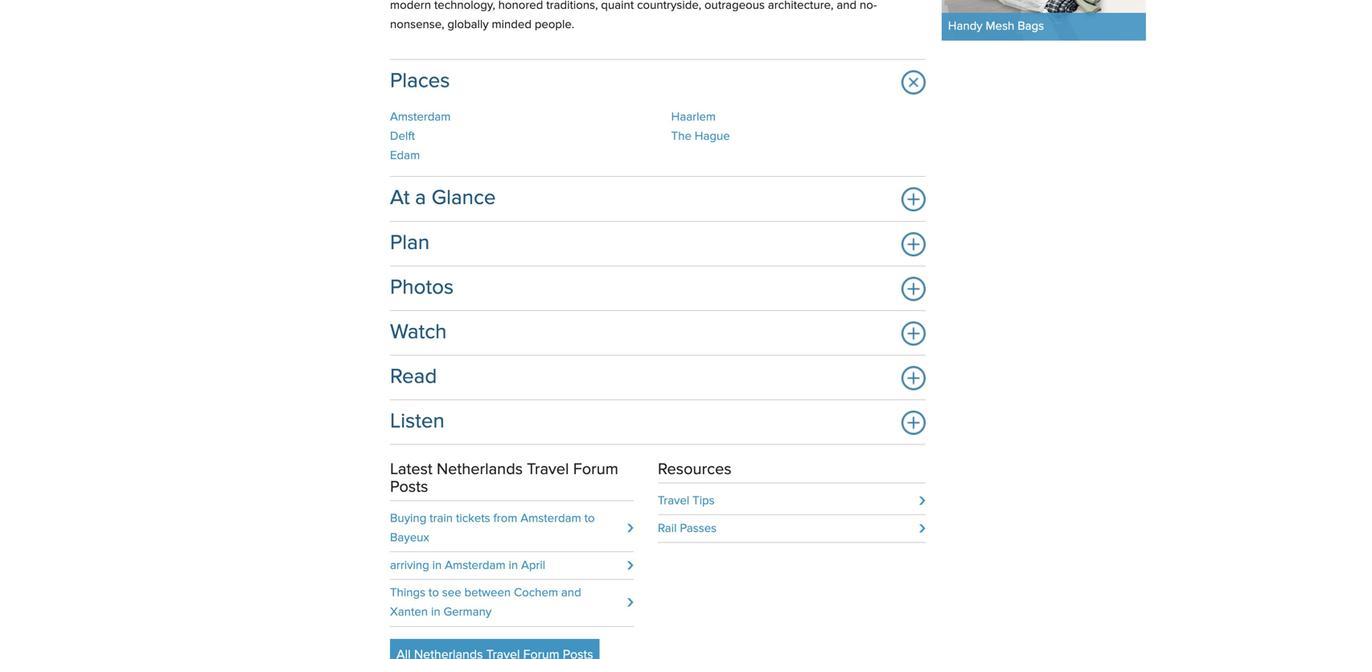 Task type: describe. For each thing, give the bounding box(es) containing it.
edam
[[390, 150, 420, 162]]

april
[[521, 560, 545, 572]]

rail passes link
[[658, 519, 926, 539]]

glance
[[432, 188, 496, 209]]

mesh
[[986, 20, 1015, 32]]

a
[[415, 188, 426, 209]]

handy mesh bags image
[[942, 0, 1146, 40]]

buying
[[390, 513, 427, 525]]

in inside things to see between cochem and xanten in germany
[[431, 607, 440, 619]]

in right arriving
[[432, 560, 442, 572]]

from
[[493, 513, 517, 525]]

rail passes
[[658, 523, 717, 535]]

amsterdam delft edam
[[390, 112, 451, 162]]

watch
[[390, 322, 447, 343]]

resources
[[658, 462, 732, 478]]

to inside things to see between cochem and xanten in germany
[[429, 588, 439, 600]]

at a glance
[[390, 188, 496, 209]]

tickets
[[456, 513, 490, 525]]

rail
[[658, 523, 677, 535]]

to inside buying train tickets from amsterdam to bayeux
[[584, 513, 595, 525]]

at
[[390, 188, 410, 209]]

bayeux
[[390, 532, 429, 544]]

1 horizontal spatial travel
[[658, 495, 690, 507]]

buying train tickets from amsterdam to bayeux link
[[390, 509, 634, 548]]

handy
[[948, 20, 983, 32]]

things to see between cochem and xanten in germany
[[390, 588, 581, 619]]

latest netherlands travel forum posts
[[390, 462, 618, 496]]

arriving in amsterdam in april
[[390, 560, 545, 572]]

train
[[430, 513, 453, 525]]

arriving
[[390, 560, 429, 572]]

buying train tickets from amsterdam to bayeux
[[390, 513, 595, 544]]

0 vertical spatial amsterdam
[[390, 112, 451, 124]]

edam link
[[390, 150, 420, 162]]

delft
[[390, 131, 415, 143]]

travel inside latest netherlands travel forum posts
[[527, 462, 569, 478]]

amsterdam inside buying train tickets from amsterdam to bayeux
[[521, 513, 581, 525]]

haarlem the hague
[[671, 112, 730, 143]]

passes
[[680, 523, 717, 535]]



Task type: locate. For each thing, give the bounding box(es) containing it.
hague
[[695, 131, 730, 143]]

1 horizontal spatial to
[[584, 513, 595, 525]]

in left april
[[509, 560, 518, 572]]

and
[[561, 588, 581, 600]]

1 vertical spatial travel
[[658, 495, 690, 507]]

netherlands
[[437, 462, 523, 478]]

the hague link
[[671, 131, 730, 143]]

cochem
[[514, 588, 558, 600]]

delft link
[[390, 131, 415, 143]]

posts
[[390, 480, 428, 496]]

read
[[390, 367, 437, 388]]

in right xanten
[[431, 607, 440, 619]]

haarlem link
[[671, 112, 716, 124]]

amsterdam up the delft
[[390, 112, 451, 124]]

to down forum
[[584, 513, 595, 525]]

handy mesh bags link
[[942, 0, 1146, 40]]

travel tips
[[658, 495, 715, 507]]

0 horizontal spatial travel
[[527, 462, 569, 478]]

tips
[[693, 495, 715, 507]]

handy mesh bags
[[948, 20, 1044, 32]]

travel left forum
[[527, 462, 569, 478]]

between
[[464, 588, 511, 600]]

travel tips link
[[658, 492, 926, 511]]

arriving in amsterdam in april link
[[390, 556, 634, 576]]

places
[[390, 71, 450, 92]]

amsterdam up between on the bottom of page
[[445, 560, 506, 572]]

plan
[[390, 233, 430, 254]]

listen
[[390, 412, 445, 433]]

haarlem
[[671, 112, 716, 124]]

germany
[[444, 607, 492, 619]]

to
[[584, 513, 595, 525], [429, 588, 439, 600]]

the
[[671, 131, 692, 143]]

amsterdam link
[[390, 112, 451, 124]]

0 vertical spatial to
[[584, 513, 595, 525]]

amsterdam right from
[[521, 513, 581, 525]]

things to see between cochem and xanten in germany link
[[390, 584, 634, 623]]

photos
[[390, 278, 454, 299]]

to left see in the left of the page
[[429, 588, 439, 600]]

xanten
[[390, 607, 428, 619]]

1 vertical spatial to
[[429, 588, 439, 600]]

0 horizontal spatial to
[[429, 588, 439, 600]]

see
[[442, 588, 461, 600]]

things
[[390, 588, 426, 600]]

travel up the rail
[[658, 495, 690, 507]]

travel
[[527, 462, 569, 478], [658, 495, 690, 507]]

bags
[[1018, 20, 1044, 32]]

0 vertical spatial travel
[[527, 462, 569, 478]]

1 vertical spatial amsterdam
[[521, 513, 581, 525]]

forum
[[573, 462, 618, 478]]

in
[[432, 560, 442, 572], [509, 560, 518, 572], [431, 607, 440, 619]]

amsterdam inside arriving in amsterdam in april link
[[445, 560, 506, 572]]

amsterdam
[[390, 112, 451, 124], [521, 513, 581, 525], [445, 560, 506, 572]]

2 vertical spatial amsterdam
[[445, 560, 506, 572]]

latest
[[390, 462, 433, 478]]



Task type: vqa. For each thing, say whether or not it's contained in the screenshot.
Travel inside the latest netherlands travel forum posts
yes



